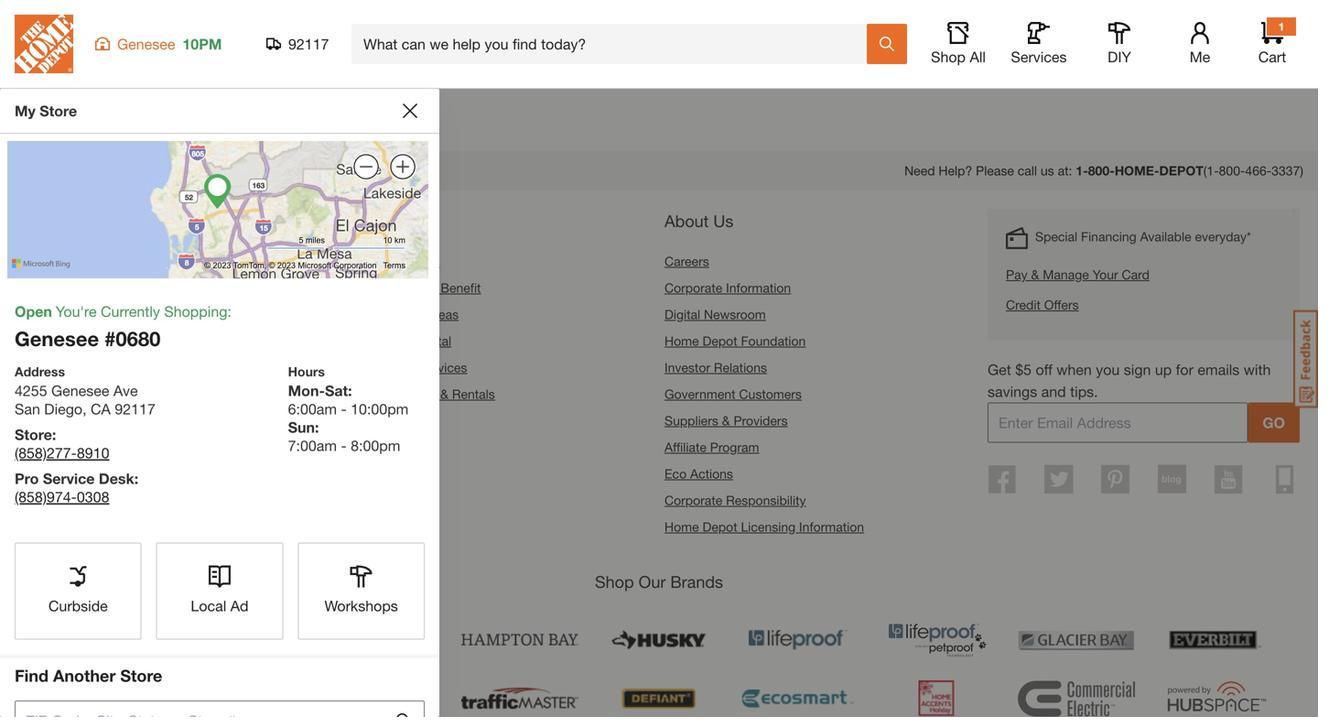 Task type: locate. For each thing, give the bounding box(es) containing it.
800- up 'call 7 days a week - 6 a.m. to 2 a.m. est'
[[1010, 20, 1040, 38]]

1
[[1279, 20, 1285, 33]]

1 horizontal spatial offers
[[1045, 297, 1079, 312]]

1 horizontal spatial diy
[[1108, 48, 1132, 65]]

diy up truck
[[342, 307, 362, 322]]

1 depot from the top
[[703, 333, 738, 348]]

1 horizontal spatial information
[[800, 519, 865, 534]]

savings
[[988, 383, 1038, 400]]

address
[[15, 364, 65, 379]]

a.m. right 6
[[1040, 53, 1069, 71]]

government
[[665, 386, 736, 401]]

ad
[[231, 597, 249, 615]]

corporate
[[665, 280, 723, 295], [665, 493, 723, 508]]

2 corporate from the top
[[665, 493, 723, 508]]

0 horizontal spatial shop
[[595, 572, 634, 592]]

stylewell image
[[44, 673, 161, 717]]

0 horizontal spatial center
[[126, 439, 164, 455]]

corporate down careers link
[[665, 280, 723, 295]]

What can we help you find today? search field
[[364, 25, 866, 63]]

0 horizontal spatial information
[[726, 280, 791, 295]]

genesee inside address 4255 genesee ave san diego , ca 92117 store : (858)277-8910 pro service desk : (858)974-0308
[[51, 382, 109, 399]]

home down 'eco'
[[665, 519, 699, 534]]

1 a.m. from the left
[[1040, 53, 1069, 71]]

vissani image
[[183, 614, 300, 666]]

1 vertical spatial diy
[[342, 307, 362, 322]]

genesee left 10pm
[[117, 35, 175, 53]]

(858)277-
[[15, 444, 77, 462]]

shipping & delivery
[[18, 360, 130, 375]]

2 a.m. from the left
[[1102, 53, 1131, 71]]

2 home from the top
[[665, 519, 699, 534]]

product recalls link
[[18, 386, 109, 401]]

depot down corporate responsibility link
[[703, 519, 738, 534]]

customer
[[18, 211, 91, 231]]

for
[[1177, 361, 1194, 378]]

foundation
[[741, 333, 806, 348]]

1 horizontal spatial shop
[[931, 48, 966, 65]]

0 vertical spatial information
[[726, 280, 791, 295]]

genesee up ","
[[51, 382, 109, 399]]

military discount benefit
[[342, 280, 481, 295]]

0 horizontal spatial diy
[[342, 307, 362, 322]]

order cancellation
[[18, 307, 125, 322]]

special financing available everyday*
[[1036, 229, 1252, 244]]

1 vertical spatial services
[[419, 360, 467, 375]]

currently
[[101, 303, 160, 320]]

home depot on twitter image
[[1045, 465, 1074, 494]]

help?
[[939, 163, 973, 178]]

ave
[[113, 382, 138, 399]]

Enter Email Address text field
[[988, 402, 1249, 443]]

us
[[714, 211, 734, 231]]

all
[[970, 48, 986, 65]]

delivery
[[84, 360, 130, 375]]

store down the company store image
[[120, 666, 162, 686]]

suppliers & providers
[[665, 413, 788, 428]]

800- right depot
[[1220, 163, 1246, 178]]

: up (858)277-8910 link
[[52, 426, 56, 443]]

ZIP Code, City, State, or Store # text field
[[15, 701, 394, 717]]

services inside services button
[[1012, 48, 1067, 65]]

genesee down order cancellation link
[[15, 326, 99, 351]]

home for home depot licensing information
[[665, 519, 699, 534]]

store up (858)277-
[[15, 426, 52, 443]]

0 vertical spatial shop
[[931, 48, 966, 65]]

1 home from the top
[[665, 333, 699, 348]]

call
[[1018, 163, 1038, 178]]

shop inside button
[[931, 48, 966, 65]]

center up desk
[[126, 439, 164, 455]]

- right 7:00am
[[341, 437, 347, 454]]

how
[[15, 161, 50, 180]]

ca
[[91, 400, 111, 418]]

1 vertical spatial information
[[800, 519, 865, 534]]

genesee inside open you're currently shopping: genesee # 0680
[[15, 326, 99, 351]]

- down sat:
[[341, 400, 347, 418]]

affiliate program
[[665, 439, 760, 455]]

1 horizontal spatial :
[[134, 470, 138, 487]]

please
[[976, 163, 1015, 178]]

cart
[[1259, 48, 1287, 65]]

home depot on youtube image
[[1215, 465, 1244, 494]]

relations
[[714, 360, 767, 375]]

privacy
[[18, 439, 60, 455]]

local
[[191, 597, 226, 615]]

0 vertical spatial services
[[1012, 48, 1067, 65]]

eco
[[665, 466, 687, 481]]

& for installation & services
[[407, 360, 415, 375]]

home depot foundation
[[665, 333, 806, 348]]

home depot licensing information
[[665, 519, 865, 534]]

shop left our
[[595, 572, 634, 592]]

1 vertical spatial home
[[665, 519, 699, 534]]

truck
[[342, 333, 373, 348]]

trafficmaster image
[[462, 673, 579, 717]]

7:00am
[[288, 437, 337, 454]]

store right my
[[40, 102, 77, 120]]

1 vertical spatial offers
[[1045, 297, 1079, 312]]

shipping & delivery link
[[18, 360, 130, 375]]

2 depot from the top
[[703, 519, 738, 534]]

1 horizontal spatial 92117
[[288, 35, 329, 53]]

product recalls
[[18, 386, 109, 401]]

hubspace smart home image
[[1158, 673, 1275, 717]]

0 vertical spatial depot
[[703, 333, 738, 348]]

home accents holiday image
[[879, 673, 996, 717]]

investor relations
[[665, 360, 767, 375]]

pay & manage your card
[[1007, 267, 1150, 282]]

depot for licensing
[[703, 519, 738, 534]]

1 vertical spatial service
[[43, 470, 95, 487]]

installation & services link
[[342, 360, 467, 375]]

0 vertical spatial diy
[[1108, 48, 1132, 65]]

depot up investor relations link
[[703, 333, 738, 348]]

& for pay & manage your card
[[1032, 267, 1040, 282]]

-
[[1018, 53, 1024, 71], [341, 400, 347, 418], [341, 437, 347, 454]]

2 vertical spatial genesee
[[51, 382, 109, 399]]

& for truck & tool rental
[[376, 333, 384, 348]]

0 horizontal spatial services
[[419, 360, 467, 375]]

2 vertical spatial store
[[120, 666, 162, 686]]

1 vertical spatial 92117
[[115, 400, 156, 418]]

1 vertical spatial genesee
[[15, 326, 99, 351]]

returns link
[[18, 333, 63, 348]]

service up status
[[95, 211, 150, 231]]

diy right 2
[[1108, 48, 1132, 65]]

center down the plans at the left bottom of page
[[386, 439, 425, 455]]

0 horizontal spatial a.m.
[[1040, 53, 1069, 71]]

feedback link image
[[1294, 310, 1319, 408]]

1 horizontal spatial order
[[59, 254, 91, 269]]

microsoft bing image
[[12, 250, 75, 277]]

service up the (858)974-0308 link
[[43, 470, 95, 487]]

: down privacy & security center link
[[134, 470, 138, 487]]

0 vertical spatial 1-
[[996, 20, 1010, 38]]

information up newsroom
[[726, 280, 791, 295]]

san
[[15, 400, 40, 418]]

pay
[[1007, 267, 1028, 282]]

open you're currently shopping: genesee # 0680
[[15, 303, 232, 351]]

:
[[52, 426, 56, 443], [134, 470, 138, 487]]

- left 6
[[1018, 53, 1024, 71]]

1 horizontal spatial services
[[1012, 48, 1067, 65]]

0 horizontal spatial service
[[43, 470, 95, 487]]

1 vertical spatial shop
[[595, 572, 634, 592]]

0 horizontal spatial :
[[52, 426, 56, 443]]

&
[[394, 254, 402, 269], [1032, 267, 1040, 282], [416, 307, 424, 322], [376, 333, 384, 348], [73, 360, 81, 375], [407, 360, 415, 375], [441, 386, 449, 401], [48, 413, 57, 428], [722, 413, 730, 428], [64, 439, 72, 455]]

1 vertical spatial depot
[[703, 519, 738, 534]]

0 horizontal spatial offers
[[405, 254, 440, 269]]

check order status
[[18, 254, 132, 269]]

1 horizontal spatial a.m.
[[1102, 53, 1131, 71]]

newsroom
[[704, 307, 766, 322]]

0 vertical spatial home
[[665, 333, 699, 348]]

1 vertical spatial order
[[18, 307, 51, 322]]

1 vertical spatial store
[[15, 426, 52, 443]]

1 vertical spatial corporate
[[665, 493, 723, 508]]

0 vertical spatial :
[[52, 426, 56, 443]]

our
[[639, 572, 666, 592]]

services down 1-800-658-7320 link
[[1012, 48, 1067, 65]]

1 horizontal spatial 1-
[[1076, 163, 1089, 178]]

service inside address 4255 genesee ave san diego , ca 92117 store : (858)277-8910 pro service desk : (858)974-0308
[[43, 470, 95, 487]]

a.m. right 2
[[1102, 53, 1131, 71]]

moving supplies & rentals link
[[342, 386, 495, 401]]

supplies
[[387, 386, 437, 401]]

offers up "discount"
[[405, 254, 440, 269]]

7
[[920, 53, 929, 71]]

sign
[[1124, 361, 1152, 378]]

1 vertical spatial :
[[134, 470, 138, 487]]

services down rental
[[419, 360, 467, 375]]

0 vertical spatial service
[[95, 211, 150, 231]]

0 vertical spatial corporate
[[665, 280, 723, 295]]

1 horizontal spatial center
[[386, 439, 425, 455]]

diy inside button
[[1108, 48, 1132, 65]]

truck & tool rental link
[[342, 333, 452, 348]]

corporate down eco actions
[[665, 493, 723, 508]]

(858)277-8910 link
[[15, 444, 109, 462]]

home down the digital
[[665, 333, 699, 348]]

0 vertical spatial -
[[1018, 53, 1024, 71]]

1- right "at:"
[[1076, 163, 1089, 178]]

order up returns link
[[18, 307, 51, 322]]

privacy & security center
[[18, 439, 164, 455]]

0 vertical spatial 92117
[[288, 35, 329, 53]]

2 center from the left
[[386, 439, 425, 455]]

(858)974-
[[15, 488, 77, 506]]

sun:
[[288, 419, 319, 436]]

1 corporate from the top
[[665, 280, 723, 295]]

providers
[[734, 413, 788, 428]]

suppliers & providers link
[[665, 413, 788, 428]]

658-
[[1040, 20, 1070, 38]]

mon-
[[288, 382, 325, 399]]

0 vertical spatial store
[[40, 102, 77, 120]]

affiliate
[[665, 439, 707, 455]]

drawer close image
[[403, 103, 418, 118]]

0 vertical spatial order
[[59, 254, 91, 269]]

suppliers
[[665, 413, 719, 428]]

#
[[105, 326, 116, 351]]

shop left a on the top of the page
[[931, 48, 966, 65]]

,
[[83, 400, 87, 418]]

check order status link
[[18, 254, 132, 269]]

& for help & faqs
[[48, 413, 57, 428]]

92117 button
[[267, 35, 330, 53]]

workshops
[[325, 597, 398, 615]]

order left status
[[59, 254, 91, 269]]

rental
[[415, 333, 452, 348]]

1- right blinds:
[[996, 20, 1010, 38]]

shop for shop our brands
[[595, 572, 634, 592]]

information right licensing
[[800, 519, 865, 534]]

rebate center link
[[342, 439, 425, 455]]

shopping:
[[164, 303, 232, 320]]

offers down manage
[[1045, 297, 1079, 312]]

800- right "at:"
[[1089, 163, 1115, 178]]

digital newsroom
[[665, 307, 766, 322]]

0 horizontal spatial 92117
[[115, 400, 156, 418]]

(1-
[[1204, 163, 1220, 178]]

credit offers link
[[1007, 295, 1252, 314]]

tips.
[[1071, 383, 1099, 400]]

your
[[1093, 267, 1119, 282]]

sat:
[[325, 382, 352, 399]]

at:
[[1058, 163, 1073, 178]]



Task type: describe. For each thing, give the bounding box(es) containing it.
rebate center
[[342, 439, 425, 455]]

to
[[1073, 53, 1086, 71]]

diy projects & ideas
[[342, 307, 459, 322]]

go
[[1263, 414, 1286, 431]]

me button
[[1171, 22, 1230, 66]]

2
[[1090, 53, 1098, 71]]

lifeproof flooring image
[[740, 614, 857, 666]]

find
[[15, 666, 49, 686]]

0 horizontal spatial 1-
[[996, 20, 1010, 38]]

diy projects & ideas link
[[342, 307, 459, 322]]

2 vertical spatial -
[[341, 437, 347, 454]]

desk
[[99, 470, 134, 487]]

done™
[[179, 161, 235, 180]]

defiant image
[[601, 673, 718, 717]]

moving
[[342, 386, 384, 401]]

diy for diy projects & ideas
[[342, 307, 362, 322]]

protection
[[342, 413, 401, 428]]

(858)974-0308 link
[[15, 488, 109, 506]]

& for privacy & security center
[[64, 439, 72, 455]]

0 horizontal spatial order
[[18, 307, 51, 322]]

government customers
[[665, 386, 802, 401]]

lifeproof with petproof technology carpet image
[[879, 614, 996, 666]]

get
[[104, 161, 130, 180]]

about us
[[665, 211, 734, 231]]

everbilt image
[[1158, 614, 1275, 666]]

my
[[15, 102, 36, 120]]

cancellation
[[54, 307, 125, 322]]

investor relations link
[[665, 360, 767, 375]]

home depot mobile apps image
[[1277, 465, 1295, 494]]

the company store image
[[44, 614, 161, 666]]

$5
[[1016, 361, 1032, 378]]

specials
[[342, 254, 390, 269]]

call
[[891, 53, 916, 71]]

go button
[[1249, 402, 1300, 443]]

commercial electric image
[[1018, 673, 1136, 717]]

cart 1
[[1259, 20, 1287, 65]]

1 center from the left
[[126, 439, 164, 455]]

custom blinds: 1-800-658-7320
[[891, 20, 1103, 38]]

corporate responsibility link
[[665, 493, 806, 508]]

us
[[1041, 163, 1055, 178]]

digital
[[665, 307, 701, 322]]

8:00pm
[[351, 437, 401, 454]]

the home depot logo image
[[15, 15, 73, 73]]

depot
[[1160, 163, 1204, 178]]

home depot blog image
[[1158, 465, 1187, 494]]

benefit
[[441, 280, 481, 295]]

you
[[1096, 361, 1120, 378]]

services button
[[1010, 22, 1069, 66]]

hampton bay image
[[462, 614, 579, 666]]

ecosmart image
[[740, 673, 857, 717]]

another
[[53, 666, 116, 686]]

protection plans
[[342, 413, 436, 428]]

corporate for corporate information
[[665, 280, 723, 295]]

financing
[[1082, 229, 1137, 244]]

call 7 days a week - 6 a.m. to 2 a.m. est
[[891, 53, 1162, 71]]

manage
[[1043, 267, 1090, 282]]

privacy & security center link
[[18, 439, 164, 455]]

2 horizontal spatial 800-
[[1220, 163, 1246, 178]]

1-800-658-7320 link
[[996, 20, 1103, 38]]

available
[[1141, 229, 1192, 244]]

0 horizontal spatial 800-
[[1010, 20, 1040, 38]]

protection plans link
[[342, 413, 436, 428]]

home for home depot foundation
[[665, 333, 699, 348]]

1 horizontal spatial service
[[95, 211, 150, 231]]

corporate information link
[[665, 280, 791, 295]]

eco actions
[[665, 466, 734, 481]]

1 vertical spatial 1-
[[1076, 163, 1089, 178]]

vigoro image
[[322, 673, 440, 717]]

0 vertical spatial genesee
[[117, 35, 175, 53]]

shipping
[[18, 360, 69, 375]]

6:00am
[[288, 400, 337, 418]]

glacier bay image
[[1018, 614, 1136, 666]]

& for suppliers & providers
[[722, 413, 730, 428]]

terms
[[383, 261, 406, 270]]

product
[[18, 386, 64, 401]]

terms link
[[383, 260, 406, 272]]

store inside address 4255 genesee ave san diego , ca 92117 store : (858)277-8910 pro service desk : (858)974-0308
[[15, 426, 52, 443]]

shop all
[[931, 48, 986, 65]]

corporate for corporate responsibility
[[665, 493, 723, 508]]

4255
[[15, 382, 47, 399]]

my store
[[15, 102, 77, 120]]

need
[[905, 163, 936, 178]]

with
[[1244, 361, 1272, 378]]

tool
[[388, 333, 411, 348]]

& for specials & offers
[[394, 254, 402, 269]]

more
[[134, 161, 175, 180]]

me
[[1190, 48, 1211, 65]]

0 vertical spatial offers
[[405, 254, 440, 269]]

projects
[[366, 307, 413, 322]]

genesee 10pm
[[117, 35, 222, 53]]

home decorators collection image
[[322, 614, 440, 666]]

responsibility
[[726, 493, 806, 508]]

security
[[76, 439, 122, 455]]

returns
[[18, 333, 63, 348]]

hours mon-sat: 6:00am - 10:00pm sun: 7:00am - 8:00pm
[[288, 364, 409, 454]]

workshops button
[[299, 544, 424, 639]]

shop for shop all
[[931, 48, 966, 65]]

home depot on facebook image
[[989, 465, 1017, 494]]

blinds:
[[947, 20, 992, 38]]

home depot licensing information link
[[665, 519, 865, 534]]

& for shipping & delivery
[[73, 360, 81, 375]]

brands
[[671, 572, 724, 592]]

1 vertical spatial -
[[341, 400, 347, 418]]

shop our brands
[[595, 572, 724, 592]]

10pm
[[183, 35, 222, 53]]

diy for diy
[[1108, 48, 1132, 65]]

0308
[[77, 488, 109, 506]]

92117 inside 92117 button
[[288, 35, 329, 53]]

home depot on pinterest image
[[1102, 465, 1130, 494]]

actions
[[691, 466, 734, 481]]

466-
[[1246, 163, 1272, 178]]

up
[[1156, 361, 1172, 378]]

open
[[15, 303, 52, 320]]

how doers get more done™
[[15, 161, 235, 180]]

faqs
[[60, 413, 91, 428]]

1 horizontal spatial 800-
[[1089, 163, 1115, 178]]

military
[[342, 280, 383, 295]]

plans
[[404, 413, 436, 428]]

curbside button
[[16, 544, 141, 639]]

depot for foundation
[[703, 333, 738, 348]]

92117 inside address 4255 genesee ave san diego , ca 92117 store : (858)277-8910 pro service desk : (858)974-0308
[[115, 400, 156, 418]]

hdx image
[[183, 673, 300, 717]]

husky image
[[601, 614, 718, 666]]



Task type: vqa. For each thing, say whether or not it's contained in the screenshot.
Image for Give the Gift of Doing
no



